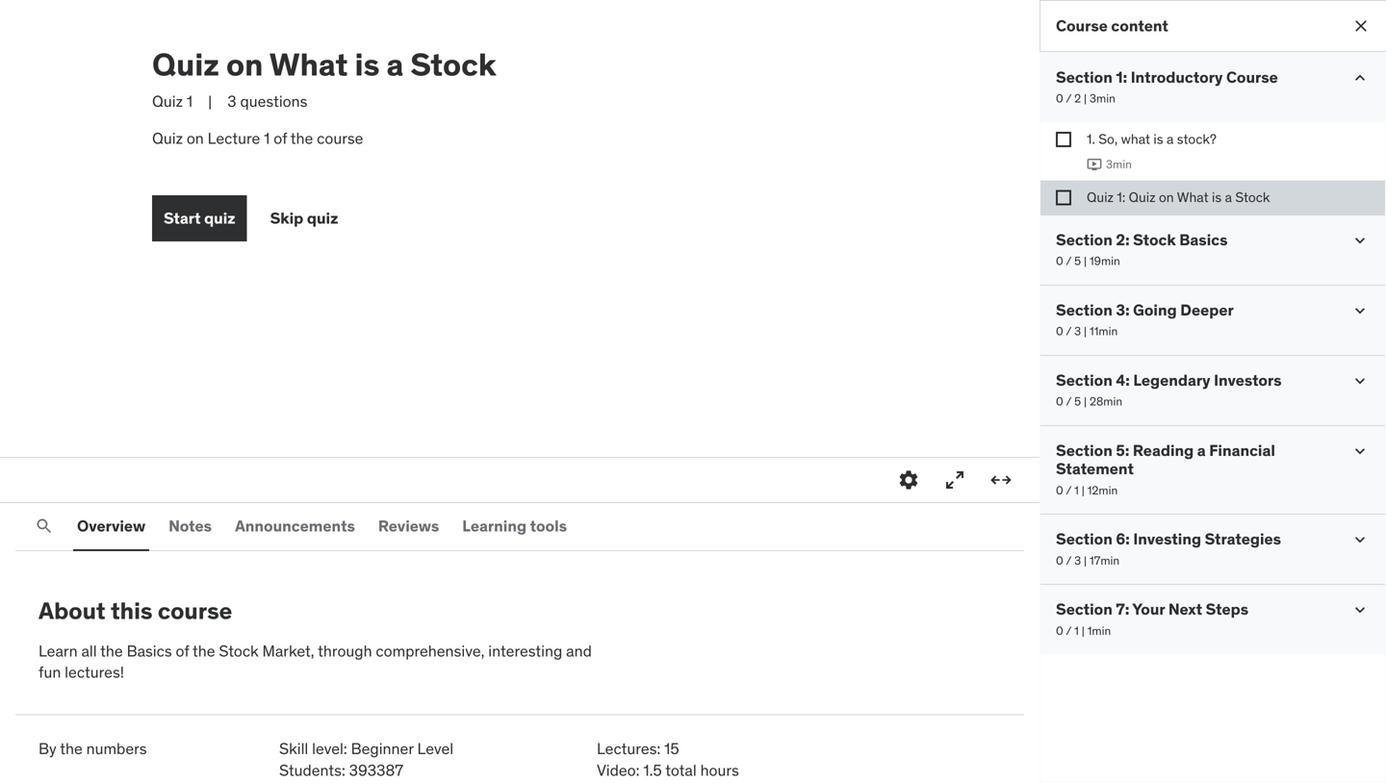 Task type: locate. For each thing, give the bounding box(es) containing it.
/ left 17min
[[1066, 554, 1072, 568]]

1 vertical spatial course
[[158, 597, 232, 626]]

close course content sidebar image
[[1352, 16, 1371, 36]]

0 inside section 2: stock basics 0 / 5 | 19min
[[1056, 254, 1064, 269]]

and
[[566, 642, 592, 661]]

0 horizontal spatial course
[[1056, 16, 1108, 36]]

small image for section 4: legendary investors
[[1351, 372, 1370, 391]]

3 small image from the top
[[1351, 372, 1370, 391]]

| right 2
[[1084, 91, 1087, 106]]

0 vertical spatial xsmall image
[[1056, 132, 1072, 147]]

2 / from the top
[[1066, 254, 1072, 269]]

| inside section 2: stock basics 0 / 5 | 19min
[[1084, 254, 1087, 269]]

0 vertical spatial small image
[[1351, 301, 1370, 321]]

1 horizontal spatial what
[[1177, 189, 1209, 206]]

1 vertical spatial on
[[187, 128, 204, 148]]

basics for stock
[[1180, 230, 1228, 250]]

7 0 from the top
[[1056, 624, 1064, 639]]

1 left 12min
[[1075, 483, 1079, 498]]

what inside the sidebar element
[[1177, 189, 1209, 206]]

on for lecture
[[187, 128, 204, 148]]

quiz inside 'start quiz' 'button'
[[204, 209, 236, 228]]

| left 1min
[[1082, 624, 1085, 639]]

of
[[274, 128, 287, 148], [176, 642, 189, 661]]

learn all the basics of the stock market, through comprehensive, interesting and fun lectures!
[[39, 642, 592, 683]]

11min
[[1090, 324, 1118, 339]]

1 inside the section 5: reading a financial statement 0 / 1 | 12min
[[1075, 483, 1079, 498]]

/ left 1min
[[1066, 624, 1072, 639]]

0 horizontal spatial is
[[355, 45, 380, 84]]

course left content on the top right
[[1056, 16, 1108, 36]]

section 5: reading a financial statement 0 / 1 | 12min
[[1056, 441, 1276, 498]]

next
[[1169, 600, 1203, 620]]

4 0 from the top
[[1056, 394, 1064, 409]]

0 horizontal spatial basics
[[127, 642, 172, 661]]

5 small image from the top
[[1351, 601, 1370, 620]]

1 vertical spatial course
[[1227, 67, 1279, 87]]

1 horizontal spatial on
[[226, 45, 263, 84]]

fullscreen image
[[944, 469, 967, 492]]

/ inside section 2: stock basics 0 / 5 | 19min
[[1066, 254, 1072, 269]]

section inside section 2: stock basics 0 / 5 | 19min
[[1056, 230, 1113, 250]]

28min
[[1090, 394, 1123, 409]]

reviews button
[[375, 504, 443, 550]]

3min right 2
[[1090, 91, 1116, 106]]

section inside section 1: introductory course 0 / 2 | 3min
[[1056, 67, 1113, 87]]

skill level: beginner level students: 393387
[[279, 740, 454, 781]]

learning tools
[[462, 517, 567, 536]]

what
[[1121, 130, 1151, 148]]

reviews
[[378, 517, 439, 536]]

0 horizontal spatial on
[[187, 128, 204, 148]]

0 for section 4: legendary investors
[[1056, 394, 1064, 409]]

4 / from the top
[[1066, 394, 1072, 409]]

on
[[226, 45, 263, 84], [187, 128, 204, 148], [1159, 189, 1175, 206]]

2:
[[1117, 230, 1130, 250]]

a
[[387, 45, 404, 84], [1167, 130, 1174, 148], [1225, 189, 1233, 206], [1198, 441, 1206, 461]]

1 5 from the top
[[1075, 254, 1081, 269]]

1 vertical spatial 1:
[[1117, 189, 1126, 206]]

5 left 28min
[[1075, 394, 1081, 409]]

1 vertical spatial 5
[[1075, 394, 1081, 409]]

1 horizontal spatial quiz
[[307, 209, 338, 228]]

1 horizontal spatial of
[[274, 128, 287, 148]]

course right the this
[[158, 597, 232, 626]]

0 left 19min
[[1056, 254, 1064, 269]]

0 for section 1: introductory course
[[1056, 91, 1064, 106]]

section inside section 7: your next steps 0 / 1 | 1min
[[1056, 600, 1113, 620]]

/ inside section 6: investing strategies 0 / 3 | 17min
[[1066, 554, 1072, 568]]

5 inside section 2: stock basics 0 / 5 | 19min
[[1075, 254, 1081, 269]]

section up 17min
[[1056, 530, 1113, 550]]

6 / from the top
[[1066, 554, 1072, 568]]

section for section 4: legendary investors
[[1056, 371, 1113, 390]]

1 small image from the top
[[1351, 301, 1370, 321]]

2 vertical spatial 3
[[1075, 554, 1082, 568]]

on left lecture
[[187, 128, 204, 148]]

1 vertical spatial what
[[1177, 189, 1209, 206]]

on up section 2: stock basics dropdown button
[[1159, 189, 1175, 206]]

market,
[[262, 642, 315, 661]]

/ left 2
[[1066, 91, 1072, 106]]

basics inside section 2: stock basics 0 / 5 | 19min
[[1180, 230, 1228, 250]]

/
[[1066, 91, 1072, 106], [1066, 254, 1072, 269], [1066, 324, 1072, 339], [1066, 394, 1072, 409], [1066, 483, 1072, 498], [1066, 554, 1072, 568], [1066, 624, 1072, 639]]

of down questions
[[274, 128, 287, 148]]

/ inside section 4: legendary investors 0 / 5 | 28min
[[1066, 394, 1072, 409]]

is for what
[[355, 45, 380, 84]]

section up 19min
[[1056, 230, 1113, 250]]

1: inside section 1: introductory course 0 / 2 | 3min
[[1117, 67, 1128, 87]]

announcements
[[235, 517, 355, 536]]

course content
[[1056, 16, 1169, 36]]

5 section from the top
[[1056, 441, 1113, 461]]

on up the 3 questions
[[226, 45, 263, 84]]

3 inside section 6: investing strategies 0 / 3 | 17min
[[1075, 554, 1082, 568]]

quiz for quiz on lecture 1 of the course
[[152, 128, 183, 148]]

1 vertical spatial of
[[176, 642, 189, 661]]

1 vertical spatial is
[[1154, 130, 1164, 148]]

0 vertical spatial of
[[274, 128, 287, 148]]

5 0 from the top
[[1056, 483, 1064, 498]]

learning
[[462, 517, 527, 536]]

0 inside the section 5: reading a financial statement 0 / 1 | 12min
[[1056, 483, 1064, 498]]

19min
[[1090, 254, 1121, 269]]

2 small image from the top
[[1351, 231, 1370, 250]]

your
[[1133, 600, 1166, 620]]

1 right lecture
[[264, 128, 270, 148]]

quiz
[[204, 209, 236, 228], [307, 209, 338, 228]]

start quiz
[[164, 209, 236, 228]]

0 vertical spatial what
[[270, 45, 348, 84]]

course right the introductory
[[1227, 67, 1279, 87]]

small image for section 7: your next steps
[[1351, 601, 1370, 620]]

skip
[[270, 209, 304, 228]]

1
[[187, 91, 193, 111], [264, 128, 270, 148], [1075, 483, 1079, 498], [1075, 624, 1079, 639]]

the
[[291, 128, 313, 148], [100, 642, 123, 661], [193, 642, 215, 661], [60, 740, 83, 759]]

small image
[[1351, 301, 1370, 321], [1351, 442, 1370, 461]]

basics inside 'learn all the basics of the stock market, through comprehensive, interesting and fun lectures!'
[[127, 642, 172, 661]]

what up questions
[[270, 45, 348, 84]]

| left 19min
[[1084, 254, 1087, 269]]

0 down statement
[[1056, 483, 1064, 498]]

section inside the section 5: reading a financial statement 0 / 1 | 12min
[[1056, 441, 1113, 461]]

of down about this course
[[176, 642, 189, 661]]

/ down statement
[[1066, 483, 1072, 498]]

12min
[[1088, 483, 1118, 498]]

/ inside section 3: going deeper 0 / 3 | 11min
[[1066, 324, 1072, 339]]

quiz for skip quiz
[[307, 209, 338, 228]]

4 small image from the top
[[1351, 531, 1370, 550]]

0 horizontal spatial what
[[270, 45, 348, 84]]

what
[[270, 45, 348, 84], [1177, 189, 1209, 206]]

3
[[228, 91, 237, 111], [1075, 324, 1082, 339], [1075, 554, 1082, 568]]

section 7: your next steps 0 / 1 | 1min
[[1056, 600, 1249, 639]]

quiz 1
[[152, 91, 193, 111]]

0 inside section 4: legendary investors 0 / 5 | 28min
[[1056, 394, 1064, 409]]

/ left 11min
[[1066, 324, 1072, 339]]

3min
[[1090, 91, 1116, 106], [1106, 157, 1132, 172]]

2 vertical spatial is
[[1212, 189, 1222, 206]]

0 vertical spatial course
[[1056, 16, 1108, 36]]

overview
[[77, 517, 146, 536]]

section up 11min
[[1056, 300, 1113, 320]]

1 section from the top
[[1056, 67, 1113, 87]]

1 left 1min
[[1075, 624, 1079, 639]]

1 vertical spatial basics
[[127, 642, 172, 661]]

1: down course content
[[1117, 67, 1128, 87]]

0 inside section 1: introductory course 0 / 2 | 3min
[[1056, 91, 1064, 106]]

content
[[1112, 16, 1169, 36]]

0 horizontal spatial quiz
[[204, 209, 236, 228]]

section inside section 6: investing strategies 0 / 3 | 17min
[[1056, 530, 1113, 550]]

7 section from the top
[[1056, 600, 1113, 620]]

0 left 2
[[1056, 91, 1064, 106]]

|
[[1084, 91, 1087, 106], [208, 91, 212, 111], [1084, 254, 1087, 269], [1084, 324, 1087, 339], [1084, 394, 1087, 409], [1082, 483, 1085, 498], [1084, 554, 1087, 568], [1082, 624, 1085, 639]]

| left 11min
[[1084, 324, 1087, 339]]

| inside section 4: legendary investors 0 / 5 | 28min
[[1084, 394, 1087, 409]]

quiz for start quiz
[[204, 209, 236, 228]]

interesting
[[489, 642, 563, 661]]

2 0 from the top
[[1056, 254, 1064, 269]]

3 up lecture
[[228, 91, 237, 111]]

stock inside section 2: stock basics 0 / 5 | 19min
[[1134, 230, 1176, 250]]

0 for section 3: going deeper
[[1056, 324, 1064, 339]]

on inside the sidebar element
[[1159, 189, 1175, 206]]

statement
[[1056, 459, 1134, 479]]

/ for section 4: legendary investors
[[1066, 394, 1072, 409]]

section left 5:
[[1056, 441, 1113, 461]]

| left 12min
[[1082, 483, 1085, 498]]

section up 28min
[[1056, 371, 1113, 390]]

1: for section
[[1117, 67, 1128, 87]]

lecture
[[208, 128, 260, 148]]

small image for section 2: stock basics
[[1351, 231, 1370, 250]]

3 left 11min
[[1075, 324, 1082, 339]]

1 horizontal spatial course
[[1227, 67, 1279, 87]]

section up 1min
[[1056, 600, 1113, 620]]

3 for section 6: investing strategies
[[1075, 554, 1082, 568]]

start quiz button
[[152, 196, 247, 242]]

section up 2
[[1056, 67, 1113, 87]]

5 inside section 4: legendary investors 0 / 5 | 28min
[[1075, 394, 1081, 409]]

0 vertical spatial 1:
[[1117, 67, 1128, 87]]

3 for section 3: going deeper
[[1075, 324, 1082, 339]]

2 section from the top
[[1056, 230, 1113, 250]]

2 quiz from the left
[[307, 209, 338, 228]]

/ left 28min
[[1066, 394, 1072, 409]]

of inside 'learn all the basics of the stock market, through comprehensive, interesting and fun lectures!'
[[176, 642, 189, 661]]

section 2: stock basics 0 / 5 | 19min
[[1056, 230, 1228, 269]]

0 inside section 6: investing strategies 0 / 3 | 17min
[[1056, 554, 1064, 568]]

section for section 7: your next steps
[[1056, 600, 1113, 620]]

5
[[1075, 254, 1081, 269], [1075, 394, 1081, 409]]

3 0 from the top
[[1056, 324, 1064, 339]]

1:
[[1117, 67, 1128, 87], [1117, 189, 1126, 206]]

1 vertical spatial 3
[[1075, 324, 1082, 339]]

2 horizontal spatial on
[[1159, 189, 1175, 206]]

| left 17min
[[1084, 554, 1087, 568]]

quiz right start
[[204, 209, 236, 228]]

course down quiz on what is a stock
[[317, 128, 363, 148]]

by the numbers
[[39, 740, 147, 759]]

is
[[355, 45, 380, 84], [1154, 130, 1164, 148], [1212, 189, 1222, 206]]

0 vertical spatial course
[[317, 128, 363, 148]]

course inside section 1: introductory course 0 / 2 | 3min
[[1227, 67, 1279, 87]]

0 vertical spatial 3min
[[1090, 91, 1116, 106]]

lectures:
[[597, 740, 661, 759]]

/ inside the section 5: reading a financial statement 0 / 1 | 12min
[[1066, 483, 1072, 498]]

/ inside section 1: introductory course 0 / 2 | 3min
[[1066, 91, 1072, 106]]

0
[[1056, 91, 1064, 106], [1056, 254, 1064, 269], [1056, 324, 1064, 339], [1056, 394, 1064, 409], [1056, 483, 1064, 498], [1056, 554, 1064, 568], [1056, 624, 1064, 639]]

section inside section 3: going deeper 0 / 3 | 11min
[[1056, 300, 1113, 320]]

0 left 11min
[[1056, 324, 1064, 339]]

3 inside section 3: going deeper 0 / 3 | 11min
[[1075, 324, 1082, 339]]

0 left 28min
[[1056, 394, 1064, 409]]

basics down about this course
[[127, 642, 172, 661]]

through
[[318, 642, 372, 661]]

0 left 1min
[[1056, 624, 1064, 639]]

section inside section 4: legendary investors 0 / 5 | 28min
[[1056, 371, 1113, 390]]

section
[[1056, 67, 1113, 87], [1056, 230, 1113, 250], [1056, 300, 1113, 320], [1056, 371, 1113, 390], [1056, 441, 1113, 461], [1056, 530, 1113, 550], [1056, 600, 1113, 620]]

1 vertical spatial small image
[[1351, 442, 1370, 461]]

3 / from the top
[[1066, 324, 1072, 339]]

quiz 1: quiz on what is a stock
[[1087, 189, 1271, 206]]

0 vertical spatial 5
[[1075, 254, 1081, 269]]

1 0 from the top
[[1056, 91, 1064, 106]]

/ left 19min
[[1066, 254, 1072, 269]]

1 / from the top
[[1066, 91, 1072, 106]]

1: up 2:
[[1117, 189, 1126, 206]]

1 small image from the top
[[1351, 68, 1370, 88]]

deeper
[[1181, 300, 1234, 320]]

0 left 17min
[[1056, 554, 1064, 568]]

6 section from the top
[[1056, 530, 1113, 550]]

so,
[[1099, 130, 1118, 148]]

quiz inside skip quiz link
[[307, 209, 338, 228]]

3 section from the top
[[1056, 300, 1113, 320]]

quiz for quiz 1
[[152, 91, 183, 111]]

small image
[[1351, 68, 1370, 88], [1351, 231, 1370, 250], [1351, 372, 1370, 391], [1351, 531, 1370, 550], [1351, 601, 1370, 620]]

2 small image from the top
[[1351, 442, 1370, 461]]

0 vertical spatial on
[[226, 45, 263, 84]]

video:
[[597, 761, 640, 781]]

1 vertical spatial xsmall image
[[1056, 190, 1072, 205]]

3min inside section 1: introductory course 0 / 2 | 3min
[[1090, 91, 1116, 106]]

1 up quiz on lecture 1 of the course
[[187, 91, 193, 111]]

on for what
[[226, 45, 263, 84]]

what down stock?
[[1177, 189, 1209, 206]]

basics down quiz 1: quiz on what is a stock
[[1180, 230, 1228, 250]]

1 horizontal spatial is
[[1154, 130, 1164, 148]]

1 quiz from the left
[[204, 209, 236, 228]]

quiz right skip
[[307, 209, 338, 228]]

section 3: going deeper button
[[1056, 300, 1234, 320]]

5 left 19min
[[1075, 254, 1081, 269]]

2 5 from the top
[[1075, 394, 1081, 409]]

3 left 17min
[[1075, 554, 1082, 568]]

1 horizontal spatial basics
[[1180, 230, 1228, 250]]

5 / from the top
[[1066, 483, 1072, 498]]

0 inside section 3: going deeper 0 / 3 | 11min
[[1056, 324, 1064, 339]]

0 vertical spatial basics
[[1180, 230, 1228, 250]]

| left 28min
[[1084, 394, 1087, 409]]

reading
[[1133, 441, 1194, 461]]

total
[[666, 761, 697, 781]]

section for section 5: reading a financial statement
[[1056, 441, 1113, 461]]

xsmall image
[[1056, 132, 1072, 147], [1056, 190, 1072, 205]]

1: for quiz
[[1117, 189, 1126, 206]]

course
[[1056, 16, 1108, 36], [1227, 67, 1279, 87]]

3min right play so, what is a stock? icon at the right top of the page
[[1106, 157, 1132, 172]]

5 for section 2: stock basics
[[1075, 254, 1081, 269]]

the down questions
[[291, 128, 313, 148]]

7 / from the top
[[1066, 624, 1072, 639]]

of for basics
[[176, 642, 189, 661]]

17min
[[1090, 554, 1120, 568]]

basics
[[1180, 230, 1228, 250], [127, 642, 172, 661]]

0 horizontal spatial of
[[176, 642, 189, 661]]

6 0 from the top
[[1056, 554, 1064, 568]]

stock inside 'learn all the basics of the stock market, through comprehensive, interesting and fun lectures!'
[[219, 642, 259, 661]]

1 vertical spatial 3min
[[1106, 157, 1132, 172]]

4 section from the top
[[1056, 371, 1113, 390]]

0 vertical spatial is
[[355, 45, 380, 84]]

2 vertical spatial on
[[1159, 189, 1175, 206]]



Task type: describe. For each thing, give the bounding box(es) containing it.
section 1: introductory course 0 / 2 | 3min
[[1056, 67, 1279, 106]]

section 4: legendary investors 0 / 5 | 28min
[[1056, 371, 1282, 409]]

1 horizontal spatial course
[[317, 128, 363, 148]]

2
[[1075, 91, 1082, 106]]

small image for section 1: introductory course
[[1351, 68, 1370, 88]]

legendary
[[1134, 371, 1211, 390]]

lectures!
[[65, 663, 124, 683]]

6:
[[1117, 530, 1130, 550]]

by
[[39, 740, 56, 759]]

small image for section 3: going deeper
[[1351, 301, 1370, 321]]

section for section 6: investing strategies
[[1056, 530, 1113, 550]]

0 horizontal spatial course
[[158, 597, 232, 626]]

about this course
[[39, 597, 232, 626]]

announcements button
[[231, 504, 359, 550]]

7:
[[1117, 600, 1130, 620]]

1 xsmall image from the top
[[1056, 132, 1072, 147]]

section 1: introductory course button
[[1056, 67, 1279, 87]]

/ for section 6: investing strategies
[[1066, 554, 1072, 568]]

5 for section 4: legendary investors
[[1075, 394, 1081, 409]]

15
[[665, 740, 680, 759]]

fun
[[39, 663, 61, 683]]

settings image
[[898, 469, 921, 492]]

is for what
[[1154, 130, 1164, 148]]

start
[[164, 209, 201, 228]]

play so, what is a stock? image
[[1087, 157, 1103, 172]]

learn
[[39, 642, 78, 661]]

steps
[[1206, 600, 1249, 620]]

section 3: going deeper 0 / 3 | 11min
[[1056, 300, 1234, 339]]

0 for section 2: stock basics
[[1056, 254, 1064, 269]]

4:
[[1117, 371, 1130, 390]]

section for section 1: introductory course
[[1056, 67, 1113, 87]]

1. so, what is a stock?
[[1087, 130, 1217, 148]]

2 horizontal spatial is
[[1212, 189, 1222, 206]]

section for section 3: going deeper
[[1056, 300, 1113, 320]]

financial
[[1210, 441, 1276, 461]]

/ for section 1: introductory course
[[1066, 91, 1072, 106]]

the right all
[[100, 642, 123, 661]]

393387
[[349, 761, 404, 781]]

| inside section 3: going deeper 0 / 3 | 11min
[[1084, 324, 1087, 339]]

sidebar element
[[1040, 0, 1387, 783]]

| right 'quiz 1' on the left top of page
[[208, 91, 212, 111]]

of for 1
[[274, 128, 287, 148]]

comprehensive,
[[376, 642, 485, 661]]

/ inside section 7: your next steps 0 / 1 | 1min
[[1066, 624, 1072, 639]]

learning tools button
[[459, 504, 571, 550]]

investors
[[1214, 371, 1282, 390]]

a inside the section 5: reading a financial statement 0 / 1 | 12min
[[1198, 441, 1206, 461]]

level:
[[312, 740, 347, 759]]

0 inside section 7: your next steps 0 / 1 | 1min
[[1056, 624, 1064, 639]]

the right the by
[[60, 740, 83, 759]]

section 5: reading a financial statement button
[[1056, 441, 1336, 479]]

3 questions
[[228, 91, 308, 111]]

investing
[[1134, 530, 1202, 550]]

level
[[417, 740, 454, 759]]

stock?
[[1177, 130, 1217, 148]]

tools
[[530, 517, 567, 536]]

0 vertical spatial 3
[[228, 91, 237, 111]]

skip quiz link
[[270, 196, 338, 242]]

overview button
[[73, 504, 149, 550]]

quiz on what is a stock
[[152, 45, 496, 84]]

skip quiz
[[270, 209, 338, 228]]

3:
[[1117, 300, 1130, 320]]

students:
[[279, 761, 346, 781]]

search image
[[35, 517, 54, 536]]

questions
[[240, 91, 308, 111]]

quiz on lecture 1 of the course
[[152, 128, 363, 148]]

/ for section 2: stock basics
[[1066, 254, 1072, 269]]

notes button
[[165, 504, 216, 550]]

all
[[81, 642, 97, 661]]

/ for section 3: going deeper
[[1066, 324, 1072, 339]]

1.5
[[644, 761, 662, 781]]

| inside the section 5: reading a financial statement 0 / 1 | 12min
[[1082, 483, 1085, 498]]

section 7: your next steps button
[[1056, 600, 1249, 620]]

5:
[[1117, 441, 1130, 461]]

hours
[[701, 761, 739, 781]]

the down about this course
[[193, 642, 215, 661]]

this
[[111, 597, 153, 626]]

| inside section 6: investing strategies 0 / 3 | 17min
[[1084, 554, 1087, 568]]

small image for section 5: reading a financial statement
[[1351, 442, 1370, 461]]

numbers
[[86, 740, 147, 759]]

section for section 2: stock basics
[[1056, 230, 1113, 250]]

introductory
[[1131, 67, 1223, 87]]

beginner
[[351, 740, 414, 759]]

section 4: legendary investors button
[[1056, 371, 1282, 390]]

| inside section 7: your next steps 0 / 1 | 1min
[[1082, 624, 1085, 639]]

small image for section 6: investing strategies
[[1351, 531, 1370, 550]]

0 for section 6: investing strategies
[[1056, 554, 1064, 568]]

1 inside section 7: your next steps 0 / 1 | 1min
[[1075, 624, 1079, 639]]

section 6: investing strategies button
[[1056, 530, 1282, 550]]

basics for the
[[127, 642, 172, 661]]

| inside section 1: introductory course 0 / 2 | 3min
[[1084, 91, 1087, 106]]

quiz for quiz 1: quiz on what is a stock
[[1087, 189, 1114, 206]]

section 6: investing strategies 0 / 3 | 17min
[[1056, 530, 1282, 568]]

lectures: 15 video: 1.5 total hours
[[597, 740, 739, 781]]

section 2: stock basics button
[[1056, 230, 1228, 250]]

about
[[39, 597, 106, 626]]

2 xsmall image from the top
[[1056, 190, 1072, 205]]

going
[[1134, 300, 1177, 320]]

quiz for quiz on what is a stock
[[152, 45, 219, 84]]

notes
[[169, 517, 212, 536]]

strategies
[[1205, 530, 1282, 550]]

skill
[[279, 740, 308, 759]]

expanded view image
[[990, 469, 1013, 492]]

1min
[[1088, 624, 1112, 639]]



Task type: vqa. For each thing, say whether or not it's contained in the screenshot.
of related to Basics
yes



